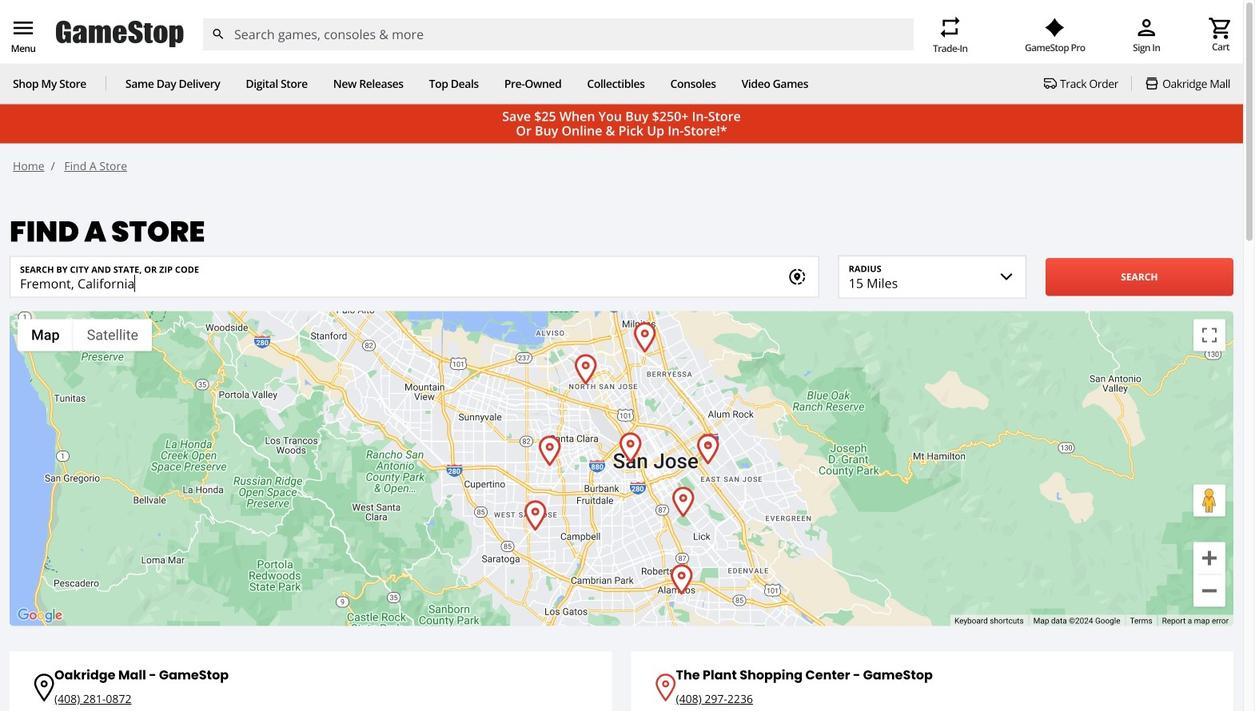 Task type: locate. For each thing, give the bounding box(es) containing it.
None text field
[[10, 257, 788, 297]]

mariposa shopping center - gamestop image
[[539, 436, 562, 467]]

menu bar
[[18, 320, 152, 352]]

rivermark village - gamestop image
[[575, 354, 598, 385]]

the plant shopping center - gamestop image
[[672, 487, 696, 518]]

great mall bay area - gamestop image
[[634, 322, 657, 353]]

None search field
[[202, 18, 914, 50]]

gamestop image
[[56, 19, 184, 50]]



Task type: describe. For each thing, give the bounding box(es) containing it.
google image
[[14, 606, 66, 627]]

map region
[[10, 312, 1234, 627]]

plaza san jose - gamestop image
[[697, 434, 720, 465]]

Search games, consoles & more search field
[[234, 18, 886, 50]]

westgate mall - gamestop image
[[524, 500, 548, 532]]

gamestop pro icon image
[[1046, 18, 1066, 37]]

san jose marketplace - gamestop image
[[620, 432, 643, 464]]

oakridge mall - gamestop image
[[671, 564, 694, 596]]



